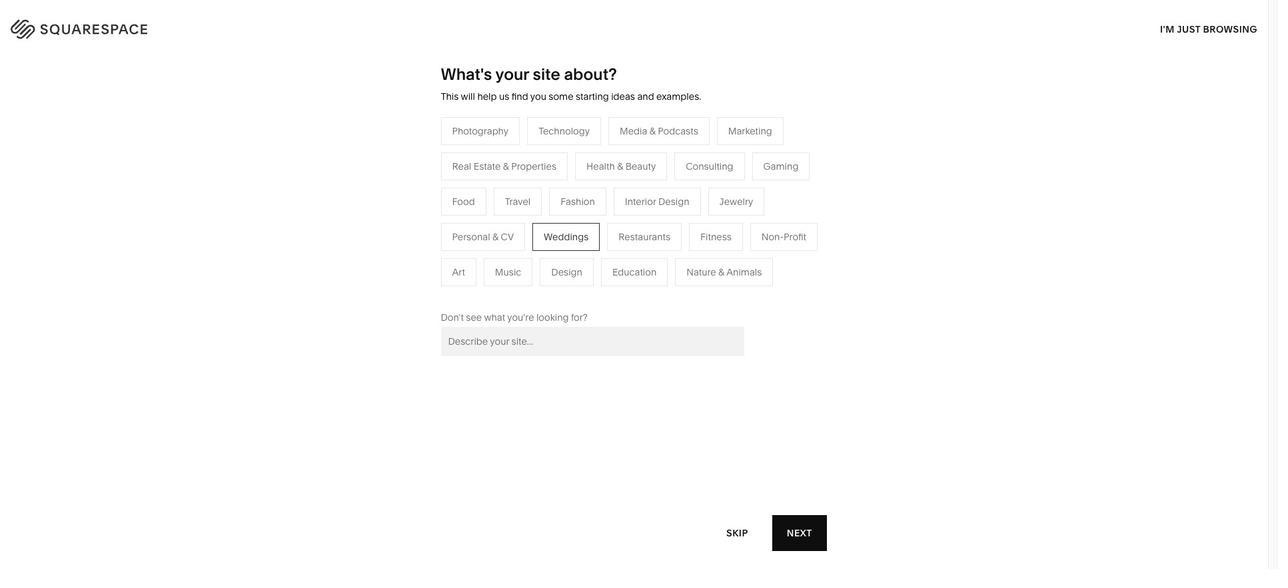 Task type: describe. For each thing, give the bounding box(es) containing it.
will
[[461, 91, 475, 103]]

marketing
[[728, 125, 772, 137]]

Fitness radio
[[689, 223, 743, 251]]

music
[[495, 266, 521, 278]]

health & beauty
[[587, 160, 656, 172]]

some
[[549, 91, 574, 103]]

degraw element
[[455, 456, 813, 570]]

Weddings radio
[[533, 223, 600, 251]]

jewelry
[[720, 196, 753, 208]]

Personal & CV radio
[[441, 223, 525, 251]]

Design radio
[[540, 258, 594, 286]]

nature inside radio
[[687, 266, 716, 278]]

Health & Beauty radio
[[575, 152, 667, 180]]

you're
[[507, 312, 534, 324]]

Jewelry radio
[[708, 188, 765, 216]]

this
[[441, 91, 459, 103]]

skip button
[[712, 516, 763, 552]]

Technology radio
[[527, 117, 601, 145]]

decor
[[660, 185, 687, 197]]

Consulting radio
[[675, 152, 745, 180]]

Marketing radio
[[717, 117, 784, 145]]

just
[[1177, 23, 1201, 35]]

next button
[[773, 516, 827, 552]]

weddings inside radio
[[544, 231, 589, 243]]

real estate & properties inside radio
[[452, 160, 557, 172]]

nature & animals inside radio
[[687, 266, 762, 278]]

what's
[[441, 65, 492, 84]]

what's your site about? this will help us find you some starting ideas and examples.
[[441, 65, 701, 103]]

animals inside radio
[[727, 266, 762, 278]]

i'm
[[1160, 23, 1175, 35]]

1 vertical spatial media
[[482, 225, 510, 237]]

and
[[637, 91, 654, 103]]

community & non-profits link
[[342, 245, 466, 257]]

Non-Profit radio
[[750, 223, 818, 251]]

interior
[[625, 196, 656, 208]]

Media & Podcasts radio
[[609, 117, 710, 145]]

your
[[496, 65, 529, 84]]

events
[[482, 245, 512, 257]]

1 vertical spatial estate
[[504, 285, 531, 297]]

examples.
[[657, 91, 701, 103]]

Music radio
[[484, 258, 533, 286]]

1 vertical spatial real estate & properties
[[482, 285, 587, 297]]

0 vertical spatial restaurants
[[482, 205, 534, 217]]

Art radio
[[441, 258, 476, 286]]

personal & cv
[[452, 231, 514, 243]]

home & decor link
[[623, 185, 701, 197]]

looking
[[536, 312, 569, 324]]

us
[[499, 91, 509, 103]]

fitness link
[[623, 225, 668, 237]]

1 vertical spatial real
[[482, 285, 502, 297]]

what
[[484, 312, 505, 324]]

weddings link
[[482, 265, 540, 277]]

0 vertical spatial nature
[[623, 205, 653, 217]]

0 vertical spatial nature & animals
[[623, 205, 698, 217]]

Don't see what you're looking for? field
[[441, 327, 744, 356]]

help
[[477, 91, 497, 103]]

in
[[1242, 21, 1252, 33]]

real estate & properties link
[[482, 285, 600, 297]]

photography
[[452, 125, 509, 137]]

gaming
[[764, 160, 799, 172]]

cv
[[501, 231, 514, 243]]

Photography radio
[[441, 117, 520, 145]]

squarespace logo image
[[27, 16, 175, 37]]

personal
[[452, 231, 490, 243]]

i'm just browsing
[[1160, 23, 1258, 35]]

starting
[[576, 91, 609, 103]]

Nature & Animals radio
[[675, 258, 773, 286]]

& inside "radio"
[[650, 125, 656, 137]]

media & podcasts inside "radio"
[[620, 125, 698, 137]]

fashion
[[561, 196, 595, 208]]

Interior Design radio
[[614, 188, 701, 216]]

beauty
[[626, 160, 656, 172]]

design inside radio
[[659, 196, 690, 208]]

Real Estate & Properties radio
[[441, 152, 568, 180]]



Task type: vqa. For each thing, say whether or not it's contained in the screenshot.
non-
yes



Task type: locate. For each thing, give the bounding box(es) containing it.
media & podcasts down restaurants link
[[482, 225, 561, 237]]

travel up media & podcasts link
[[505, 196, 531, 208]]

real inside radio
[[452, 160, 471, 172]]

about?
[[564, 65, 617, 84]]

0 horizontal spatial restaurants
[[482, 205, 534, 217]]

find
[[512, 91, 528, 103]]

restaurants
[[482, 205, 534, 217], [619, 231, 671, 243]]

estate down 'music'
[[504, 285, 531, 297]]

1 vertical spatial non-
[[403, 245, 426, 257]]

profits
[[426, 245, 453, 257]]

estate up travel link
[[474, 160, 501, 172]]

non- right community
[[403, 245, 426, 257]]

art
[[452, 266, 465, 278]]

profit
[[784, 231, 807, 243]]

restaurants down travel link
[[482, 205, 534, 217]]

community
[[342, 245, 393, 257]]

1 vertical spatial weddings
[[482, 265, 527, 277]]

1 vertical spatial properties
[[542, 285, 587, 297]]

0 horizontal spatial animals
[[663, 205, 698, 217]]

fitness down interior
[[623, 225, 654, 237]]

non-profit
[[762, 231, 807, 243]]

ideas
[[611, 91, 635, 103]]

1 horizontal spatial real
[[482, 285, 502, 297]]

0 horizontal spatial non-
[[403, 245, 426, 257]]

log             in link
[[1220, 21, 1252, 33]]

nature down home
[[623, 205, 653, 217]]

1 vertical spatial design
[[551, 266, 582, 278]]

podcasts inside 'media & podcasts' "radio"
[[658, 125, 698, 137]]

don't see what you're looking for?
[[441, 312, 588, 324]]

food
[[452, 196, 475, 208]]

Food radio
[[441, 188, 486, 216]]

fitness up the nature & animals radio
[[701, 231, 732, 243]]

weddings down events link
[[482, 265, 527, 277]]

non- inside option
[[762, 231, 784, 243]]

0 vertical spatial weddings
[[544, 231, 589, 243]]

fitness
[[623, 225, 654, 237], [701, 231, 732, 243]]

1 horizontal spatial animals
[[727, 266, 762, 278]]

Gaming radio
[[752, 152, 810, 180]]

Education radio
[[601, 258, 668, 286]]

squarespace logo link
[[27, 16, 272, 37]]

0 vertical spatial media & podcasts
[[620, 125, 698, 137]]

site
[[533, 65, 560, 84]]

0 horizontal spatial design
[[551, 266, 582, 278]]

1 vertical spatial media & podcasts
[[482, 225, 561, 237]]

media up events
[[482, 225, 510, 237]]

0 vertical spatial properties
[[511, 160, 557, 172]]

media & podcasts down and
[[620, 125, 698, 137]]

0 vertical spatial media
[[620, 125, 647, 137]]

see
[[466, 312, 482, 324]]

1 vertical spatial animals
[[727, 266, 762, 278]]

skip
[[726, 528, 748, 540]]

1 vertical spatial restaurants
[[619, 231, 671, 243]]

estate
[[474, 160, 501, 172], [504, 285, 531, 297]]

properties
[[511, 160, 557, 172], [542, 285, 587, 297]]

weddings up design 'radio'
[[544, 231, 589, 243]]

home
[[623, 185, 650, 197]]

1 horizontal spatial non-
[[762, 231, 784, 243]]

Fashion radio
[[549, 188, 606, 216]]

1 horizontal spatial podcasts
[[658, 125, 698, 137]]

0 horizontal spatial real
[[452, 160, 471, 172]]

technology
[[539, 125, 590, 137]]

nature & animals down fitness radio
[[687, 266, 762, 278]]

for?
[[571, 312, 588, 324]]

0 horizontal spatial media & podcasts
[[482, 225, 561, 237]]

real
[[452, 160, 471, 172], [482, 285, 502, 297]]

estate inside radio
[[474, 160, 501, 172]]

education
[[612, 266, 657, 278]]

travel link
[[482, 185, 521, 197]]

0 vertical spatial estate
[[474, 160, 501, 172]]

design
[[659, 196, 690, 208], [551, 266, 582, 278]]

media & podcasts link
[[482, 225, 574, 237]]

1 horizontal spatial estate
[[504, 285, 531, 297]]

non-
[[762, 231, 784, 243], [403, 245, 426, 257]]

Travel radio
[[494, 188, 542, 216]]

home & decor
[[623, 185, 687, 197]]

& inside radio
[[617, 160, 623, 172]]

podcasts down examples.
[[658, 125, 698, 137]]

0 vertical spatial animals
[[663, 205, 698, 217]]

podcasts down restaurants link
[[520, 225, 561, 237]]

0 vertical spatial non-
[[762, 231, 784, 243]]

properties up "travel" radio
[[511, 160, 557, 172]]

i'm just browsing link
[[1160, 11, 1258, 47]]

properties inside radio
[[511, 160, 557, 172]]

1 horizontal spatial media
[[620, 125, 647, 137]]

events link
[[482, 245, 525, 257]]

0 vertical spatial podcasts
[[658, 125, 698, 137]]

restaurants link
[[482, 205, 548, 217]]

1 vertical spatial podcasts
[[520, 225, 561, 237]]

interior design
[[625, 196, 690, 208]]

properties up looking
[[542, 285, 587, 297]]

1 horizontal spatial design
[[659, 196, 690, 208]]

restaurants down nature & animals link
[[619, 231, 671, 243]]

& inside radio
[[503, 160, 509, 172]]

Restaurants radio
[[607, 223, 682, 251]]

community & non-profits
[[342, 245, 453, 257]]

animals down fitness radio
[[727, 266, 762, 278]]

1 horizontal spatial nature
[[687, 266, 716, 278]]

restaurants inside option
[[619, 231, 671, 243]]

media up "beauty"
[[620, 125, 647, 137]]

nature
[[623, 205, 653, 217], [687, 266, 716, 278]]

0 horizontal spatial media
[[482, 225, 510, 237]]

animals down decor
[[663, 205, 698, 217]]

0 horizontal spatial fitness
[[623, 225, 654, 237]]

0 horizontal spatial estate
[[474, 160, 501, 172]]

real estate & properties
[[452, 160, 557, 172], [482, 285, 587, 297]]

you
[[530, 91, 546, 103]]

travel down real estate & properties radio
[[482, 185, 508, 197]]

log
[[1220, 21, 1240, 33]]

travel
[[482, 185, 508, 197], [505, 196, 531, 208]]

1 vertical spatial nature
[[687, 266, 716, 278]]

1 horizontal spatial weddings
[[544, 231, 589, 243]]

podcasts
[[658, 125, 698, 137], [520, 225, 561, 237]]

next
[[787, 528, 813, 540]]

log             in
[[1220, 21, 1252, 33]]

&
[[650, 125, 656, 137], [503, 160, 509, 172], [617, 160, 623, 172], [652, 185, 658, 197], [655, 205, 661, 217], [512, 225, 518, 237], [493, 231, 499, 243], [395, 245, 401, 257], [719, 266, 725, 278], [533, 285, 539, 297]]

1 horizontal spatial media & podcasts
[[620, 125, 698, 137]]

real estate & properties up travel link
[[452, 160, 557, 172]]

media
[[620, 125, 647, 137], [482, 225, 510, 237]]

don't
[[441, 312, 464, 324]]

design inside 'radio'
[[551, 266, 582, 278]]

fitness inside radio
[[701, 231, 732, 243]]

0 horizontal spatial weddings
[[482, 265, 527, 277]]

real down 'music'
[[482, 285, 502, 297]]

1 horizontal spatial fitness
[[701, 231, 732, 243]]

animals
[[663, 205, 698, 217], [727, 266, 762, 278]]

health
[[587, 160, 615, 172]]

travel inside radio
[[505, 196, 531, 208]]

0 horizontal spatial nature
[[623, 205, 653, 217]]

media inside "radio"
[[620, 125, 647, 137]]

0 vertical spatial real estate & properties
[[452, 160, 557, 172]]

0 horizontal spatial podcasts
[[520, 225, 561, 237]]

degraw image
[[455, 456, 813, 570]]

non- down jewelry option
[[762, 231, 784, 243]]

1 vertical spatial nature & animals
[[687, 266, 762, 278]]

nature & animals link
[[623, 205, 712, 217]]

consulting
[[686, 160, 734, 172]]

0 vertical spatial real
[[452, 160, 471, 172]]

nature & animals down home & decor "link"
[[623, 205, 698, 217]]

media & podcasts
[[620, 125, 698, 137], [482, 225, 561, 237]]

nature down fitness radio
[[687, 266, 716, 278]]

0 vertical spatial design
[[659, 196, 690, 208]]

real estate & properties up you're
[[482, 285, 587, 297]]

weddings
[[544, 231, 589, 243], [482, 265, 527, 277]]

browsing
[[1203, 23, 1258, 35]]

1 horizontal spatial restaurants
[[619, 231, 671, 243]]

real up food option on the left of the page
[[452, 160, 471, 172]]

nature & animals
[[623, 205, 698, 217], [687, 266, 762, 278]]



